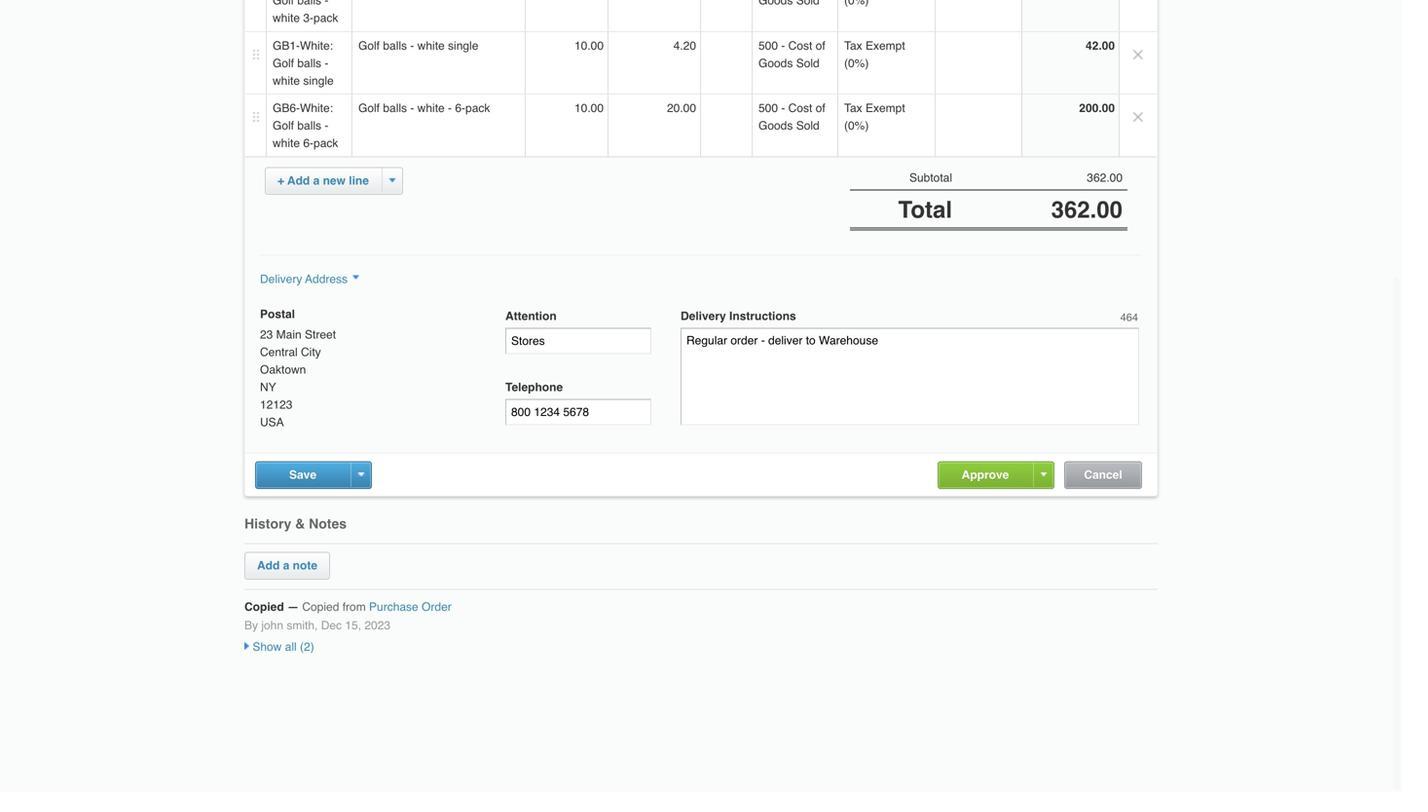 Task type: vqa. For each thing, say whether or not it's contained in the screenshot.
second 500 - Cost of Goods Sold from the top
yes



Task type: locate. For each thing, give the bounding box(es) containing it.
0 vertical spatial delivery
[[260, 272, 302, 286]]

balls down gb6-
[[297, 119, 322, 133]]

golf right gb6-white: golf balls - white 6-pack
[[359, 101, 380, 115]]

500
[[759, 39, 778, 53], [759, 101, 778, 115]]

500 for 20.00
[[759, 101, 778, 115]]

gb6-
[[273, 101, 300, 115]]

tax for 4.20
[[845, 39, 863, 53]]

cost for 4.20
[[789, 39, 813, 53]]

copied up dec
[[302, 600, 339, 614]]

6- down golf balls - white single
[[455, 101, 466, 115]]

add left note in the left of the page
[[257, 559, 280, 572]]

sold
[[797, 57, 820, 70], [797, 119, 820, 133]]

golf down gb1-
[[273, 57, 294, 70]]

gb1-
[[273, 39, 300, 53]]

delivery
[[260, 272, 302, 286], [681, 309, 727, 323]]

1 horizontal spatial add
[[288, 174, 310, 188]]

2023
[[365, 619, 391, 632]]

1 vertical spatial cost
[[789, 101, 813, 115]]

0 vertical spatial 500
[[759, 39, 778, 53]]

0 horizontal spatial pack
[[314, 136, 338, 150]]

1 horizontal spatial a
[[313, 174, 320, 188]]

new
[[323, 174, 346, 188]]

2 500 - cost of goods sold from the top
[[759, 101, 826, 133]]

single up gb6-white: golf balls - white 6-pack
[[303, 74, 334, 88]]

central
[[260, 345, 298, 359]]

1 vertical spatial tax
[[845, 101, 863, 115]]

of for 20.00
[[816, 101, 826, 115]]

+ add a new line
[[278, 174, 369, 188]]

delivery address
[[260, 272, 348, 286]]

white up gb6-
[[273, 74, 300, 88]]

(0%)
[[845, 57, 869, 70], [845, 119, 869, 133]]

20.00
[[667, 101, 697, 115]]

0 vertical spatial 362.00
[[1088, 171, 1123, 185]]

gb6-white: golf balls - white 6-pack
[[273, 101, 338, 150]]

1 white: from the top
[[300, 39, 333, 53]]

0 horizontal spatial delivery
[[260, 272, 302, 286]]

telephone
[[506, 380, 563, 394]]

0 horizontal spatial copied
[[245, 600, 284, 614]]

1 exempt from the top
[[866, 39, 906, 53]]

1 vertical spatial 6-
[[303, 136, 314, 150]]

1 vertical spatial 500 - cost of goods sold
[[759, 101, 826, 133]]

Attention text field
[[506, 328, 652, 354]]

sold for 4.20
[[797, 57, 820, 70]]

10.00 left 4.20
[[575, 39, 604, 53]]

0 horizontal spatial 6-
[[303, 136, 314, 150]]

0 vertical spatial of
[[816, 39, 826, 53]]

sold for 20.00
[[797, 119, 820, 133]]

balls down gb1-
[[297, 57, 322, 70]]

1 vertical spatial 362.00
[[1052, 196, 1123, 223]]

1 vertical spatial 500
[[759, 101, 778, 115]]

history & notes
[[245, 516, 347, 531]]

0 vertical spatial sold
[[797, 57, 820, 70]]

- inside gb6-white: golf balls - white 6-pack
[[325, 119, 329, 133]]

1 vertical spatial a
[[283, 559, 290, 572]]

1 vertical spatial pack
[[314, 136, 338, 150]]

pack
[[466, 101, 490, 115], [314, 136, 338, 150]]

2 500 from the top
[[759, 101, 778, 115]]

1 horizontal spatial pack
[[466, 101, 490, 115]]

+
[[278, 174, 284, 188]]

approve button
[[962, 468, 1010, 482]]

362.00
[[1088, 171, 1123, 185], [1052, 196, 1123, 223]]

goods
[[759, 57, 793, 70], [759, 119, 793, 133]]

delivery address button
[[260, 272, 360, 286]]

white: inside gb1-white: golf balls - white single
[[300, 39, 333, 53]]

oaktown
[[260, 363, 306, 377]]

instructions
[[730, 309, 797, 323]]

0 vertical spatial single
[[448, 39, 479, 53]]

-
[[411, 39, 414, 53], [782, 39, 786, 53], [325, 57, 329, 70], [411, 101, 414, 115], [448, 101, 452, 115], [782, 101, 786, 115], [325, 119, 329, 133]]

postal
[[260, 307, 295, 321]]

1 10.00 from the top
[[575, 39, 604, 53]]

john
[[261, 619, 284, 632]]

1 500 - cost of goods sold from the top
[[759, 39, 826, 70]]

1 vertical spatial tax exempt (0%)
[[845, 101, 906, 133]]

subtotal
[[910, 171, 953, 185]]

200.00
[[1080, 101, 1116, 115]]

1 vertical spatial single
[[303, 74, 334, 88]]

tax exempt (0%) for 20.00
[[845, 101, 906, 133]]

white:
[[300, 39, 333, 53], [300, 101, 333, 115]]

a left new
[[313, 174, 320, 188]]

1 horizontal spatial delivery
[[681, 309, 727, 323]]

6-
[[455, 101, 466, 115], [303, 136, 314, 150]]

1 500 from the top
[[759, 39, 778, 53]]

white up golf balls - white - 6-pack
[[418, 39, 445, 53]]

balls inside gb1-white: golf balls - white single
[[297, 57, 322, 70]]

a
[[313, 174, 320, 188], [283, 559, 290, 572]]

500 right 20.00 on the top left of the page
[[759, 101, 778, 115]]

cost
[[789, 39, 813, 53], [789, 101, 813, 115]]

approve
[[962, 468, 1010, 482]]

tax
[[845, 39, 863, 53], [845, 101, 863, 115]]

1 tax exempt (0%) from the top
[[845, 39, 906, 70]]

single
[[448, 39, 479, 53], [303, 74, 334, 88]]

500 right 4.20
[[759, 39, 778, 53]]

2 (0%) from the top
[[845, 119, 869, 133]]

1 horizontal spatial 6-
[[455, 101, 466, 115]]

23
[[260, 328, 273, 341]]

1 goods from the top
[[759, 57, 793, 70]]

address
[[305, 272, 348, 286]]

0 vertical spatial tax
[[845, 39, 863, 53]]

white: for gb6-
[[300, 101, 333, 115]]

delivery left instructions
[[681, 309, 727, 323]]

0 vertical spatial (0%)
[[845, 57, 869, 70]]

2 white: from the top
[[300, 101, 333, 115]]

0 vertical spatial cost
[[789, 39, 813, 53]]

0 vertical spatial white:
[[300, 39, 333, 53]]

exempt
[[866, 39, 906, 53], [866, 101, 906, 115]]

1 tax from the top
[[845, 39, 863, 53]]

golf right gb1-white: golf balls - white single
[[359, 39, 380, 53]]

note
[[293, 559, 318, 572]]

tax exempt (0%)
[[845, 39, 906, 70], [845, 101, 906, 133]]

0 vertical spatial exempt
[[866, 39, 906, 53]]

0 horizontal spatial a
[[283, 559, 290, 572]]

1 vertical spatial 10.00
[[575, 101, 604, 115]]

1 horizontal spatial copied
[[302, 600, 339, 614]]

2 of from the top
[[816, 101, 826, 115]]

purchase
[[369, 600, 419, 614]]

by
[[245, 619, 258, 632]]

dec
[[321, 619, 342, 632]]

1 cost from the top
[[789, 39, 813, 53]]

golf
[[359, 39, 380, 53], [273, 57, 294, 70], [359, 101, 380, 115], [273, 119, 294, 133]]

all
[[285, 640, 297, 654]]

white: inside gb6-white: golf balls - white 6-pack
[[300, 101, 333, 115]]

2 goods from the top
[[759, 119, 793, 133]]

total
[[899, 196, 953, 223]]

of
[[816, 39, 826, 53], [816, 101, 826, 115]]

line
[[349, 174, 369, 188]]

white: up gb6-
[[300, 39, 333, 53]]

balls
[[383, 39, 407, 53], [297, 57, 322, 70], [383, 101, 407, 115], [297, 119, 322, 133]]

gb1-white: golf balls - white single
[[273, 39, 334, 88]]

copied
[[245, 600, 284, 614], [302, 600, 339, 614]]

2 tax from the top
[[845, 101, 863, 115]]

1 vertical spatial sold
[[797, 119, 820, 133]]

single up golf balls - white - 6-pack
[[448, 39, 479, 53]]

1 vertical spatial goods
[[759, 119, 793, 133]]

10.00 for 4.20
[[575, 39, 604, 53]]

white: down gb1-white: golf balls - white single
[[300, 101, 333, 115]]

goods for 4.20
[[759, 57, 793, 70]]

1 vertical spatial of
[[816, 101, 826, 115]]

white
[[418, 39, 445, 53], [273, 74, 300, 88], [418, 101, 445, 115], [273, 136, 300, 150]]

a left note in the left of the page
[[283, 559, 290, 572]]

10.00 left 20.00 on the top left of the page
[[575, 101, 604, 115]]

2 10.00 from the top
[[575, 101, 604, 115]]

500 - cost of goods sold
[[759, 39, 826, 70], [759, 101, 826, 133]]

notes
[[309, 516, 347, 531]]

0 horizontal spatial single
[[303, 74, 334, 88]]

0 vertical spatial a
[[313, 174, 320, 188]]

golf down gb6-
[[273, 119, 294, 133]]

1 vertical spatial white:
[[300, 101, 333, 115]]

0 vertical spatial goods
[[759, 57, 793, 70]]

delivery up postal
[[260, 272, 302, 286]]

1 vertical spatial (0%)
[[845, 119, 869, 133]]

0 vertical spatial tax exempt (0%)
[[845, 39, 906, 70]]

add
[[288, 174, 310, 188], [257, 559, 280, 572]]

delivery instructions
[[681, 309, 797, 323]]

delivery for delivery address
[[260, 272, 302, 286]]

city
[[301, 345, 321, 359]]

white down golf balls - white single
[[418, 101, 445, 115]]

2 sold from the top
[[797, 119, 820, 133]]

0 vertical spatial 6-
[[455, 101, 466, 115]]

2 copied from the left
[[302, 600, 339, 614]]

tax exempt (0%) for 4.20
[[845, 39, 906, 70]]

2 cost from the top
[[789, 101, 813, 115]]

4.20
[[674, 39, 697, 53]]

2 exempt from the top
[[866, 101, 906, 115]]

1 vertical spatial delivery
[[681, 309, 727, 323]]

white: for gb1-
[[300, 39, 333, 53]]

1 (0%) from the top
[[845, 57, 869, 70]]

add right +
[[288, 174, 310, 188]]

white down gb6-
[[273, 136, 300, 150]]

1 of from the top
[[816, 39, 826, 53]]

6- up the + add a new line
[[303, 136, 314, 150]]

2 tax exempt (0%) from the top
[[845, 101, 906, 133]]

0 vertical spatial 500 - cost of goods sold
[[759, 39, 826, 70]]

500 for 4.20
[[759, 39, 778, 53]]

0 horizontal spatial add
[[257, 559, 280, 572]]

10.00
[[575, 39, 604, 53], [575, 101, 604, 115]]

pack up the + add a new line
[[314, 136, 338, 150]]

copied up john
[[245, 600, 284, 614]]

purchase order link
[[369, 600, 452, 614]]

1 vertical spatial exempt
[[866, 101, 906, 115]]

pack down golf balls - white single
[[466, 101, 490, 115]]

0 vertical spatial 10.00
[[575, 39, 604, 53]]

1 sold from the top
[[797, 57, 820, 70]]

0 vertical spatial add
[[288, 174, 310, 188]]



Task type: describe. For each thing, give the bounding box(es) containing it.
white inside gb6-white: golf balls - white 6-pack
[[273, 136, 300, 150]]

1 horizontal spatial single
[[448, 39, 479, 53]]

tax for 20.00
[[845, 101, 863, 115]]

balls down golf balls - white single
[[383, 101, 407, 115]]

postal 23 main street central city oaktown ny 12123 usa
[[260, 307, 336, 429]]

1 vertical spatial add
[[257, 559, 280, 572]]

white inside gb1-white: golf balls - white single
[[273, 74, 300, 88]]

362.00 for total
[[1052, 196, 1123, 223]]

464
[[1121, 311, 1139, 323]]

- inside gb1-white: golf balls - white single
[[325, 57, 329, 70]]

show all (2)
[[249, 640, 314, 654]]

single inside gb1-white: golf balls - white single
[[303, 74, 334, 88]]

order
[[422, 600, 452, 614]]

usa
[[260, 416, 284, 429]]

golf balls - white - 6-pack
[[359, 101, 490, 115]]

—
[[287, 600, 299, 614]]

exempt for 20.00
[[866, 101, 906, 115]]

1 copied from the left
[[245, 600, 284, 614]]

cancel button
[[1085, 468, 1123, 482]]

10.00 for 20.00
[[575, 101, 604, 115]]

exempt for 4.20
[[866, 39, 906, 53]]

500 - cost of goods sold for 20.00
[[759, 101, 826, 133]]

street
[[305, 328, 336, 341]]

main
[[276, 328, 302, 341]]

(0%) for 20.00
[[845, 119, 869, 133]]

balls inside gb6-white: golf balls - white 6-pack
[[297, 119, 322, 133]]

goods for 20.00
[[759, 119, 793, 133]]

save button
[[289, 468, 317, 482]]

golf inside gb6-white: golf balls - white 6-pack
[[273, 119, 294, 133]]

balls up golf balls - white - 6-pack
[[383, 39, 407, 53]]

6- inside gb6-white: golf balls - white 6-pack
[[303, 136, 314, 150]]

ny
[[260, 380, 276, 394]]

of for 4.20
[[816, 39, 826, 53]]

add a note button
[[257, 559, 318, 572]]

history
[[245, 516, 292, 531]]

copied — copied from purchase order by john smith, dec 15, 2023
[[245, 600, 452, 632]]

362.00 for subtotal
[[1088, 171, 1123, 185]]

500 - cost of goods sold for 4.20
[[759, 39, 826, 70]]

cancel
[[1085, 468, 1123, 482]]

0 vertical spatial pack
[[466, 101, 490, 115]]

smith,
[[287, 619, 318, 632]]

attention
[[506, 309, 557, 323]]

&
[[295, 516, 305, 531]]

pack inside gb6-white: golf balls - white 6-pack
[[314, 136, 338, 150]]

from
[[343, 600, 366, 614]]

42.00
[[1086, 39, 1116, 53]]

(2)
[[300, 640, 314, 654]]

(0%) for 4.20
[[845, 57, 869, 70]]

+ add a new line button
[[278, 174, 369, 188]]

show
[[253, 640, 282, 654]]

golf balls - white single
[[359, 39, 479, 53]]

15,
[[345, 619, 362, 632]]

Telephone text field
[[506, 399, 652, 425]]

golf inside gb1-white: golf balls - white single
[[273, 57, 294, 70]]

add a note
[[257, 559, 318, 572]]

delivery for delivery instructions
[[681, 309, 727, 323]]

Delivery Instructions text field
[[681, 328, 1140, 425]]

save
[[289, 468, 317, 482]]

12123
[[260, 398, 293, 412]]

cost for 20.00
[[789, 101, 813, 115]]



